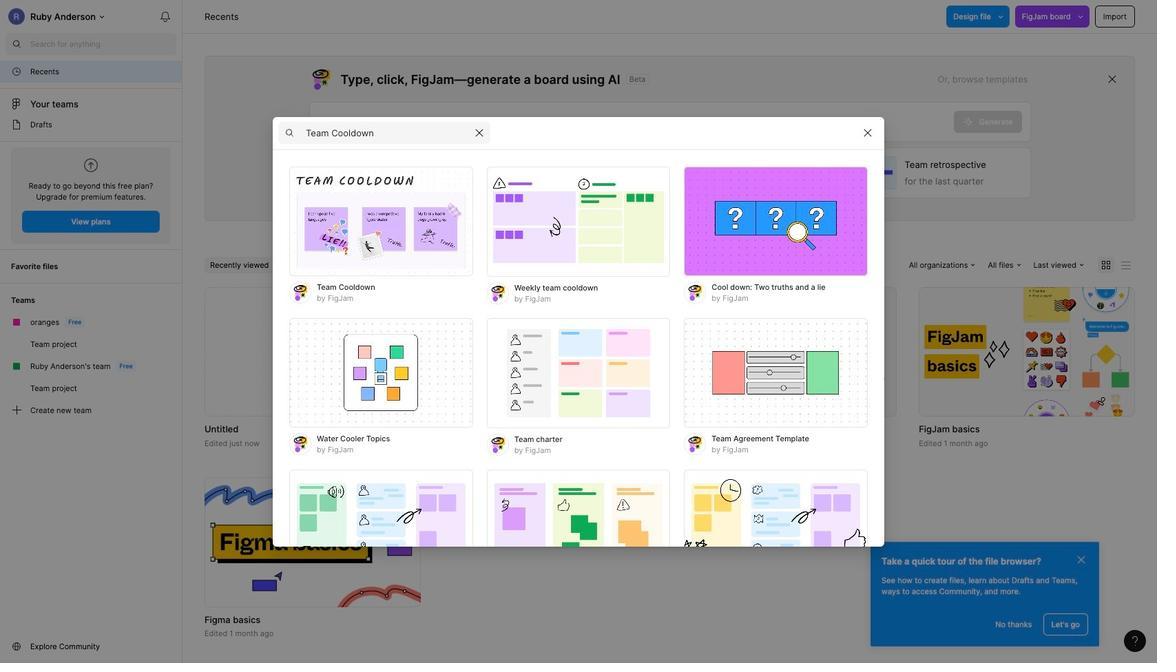 Task type: describe. For each thing, give the bounding box(es) containing it.
team cooldown image
[[289, 166, 473, 277]]

team charter image
[[487, 318, 671, 428]]

search 32 image
[[6, 33, 28, 55]]

Ex: A weekly team meeting, starting with an ice breaker field
[[310, 103, 954, 141]]

bell 32 image
[[154, 6, 176, 28]]

recent 16 image
[[11, 66, 22, 77]]

Search templates text field
[[306, 125, 469, 141]]

team stand up image
[[487, 470, 671, 580]]

community 16 image
[[11, 642, 22, 653]]



Task type: vqa. For each thing, say whether or not it's contained in the screenshot.
Team Agreement Template "image"
yes



Task type: locate. For each thing, give the bounding box(es) containing it.
Search for anything text field
[[30, 39, 176, 50]]

water cooler topics image
[[289, 318, 473, 428]]

team meeting agenda image
[[685, 470, 868, 580]]

team agreement template image
[[685, 318, 868, 428]]

page 16 image
[[11, 119, 22, 130]]

weekly team cooldown image
[[487, 166, 671, 277]]

dialog
[[273, 116, 885, 664]]

team weekly image
[[289, 470, 473, 580]]

file thumbnail image
[[681, 287, 897, 417], [920, 287, 1136, 417], [473, 294, 629, 410], [205, 478, 421, 608]]

cool down: two truths and a lie image
[[685, 166, 868, 277]]



